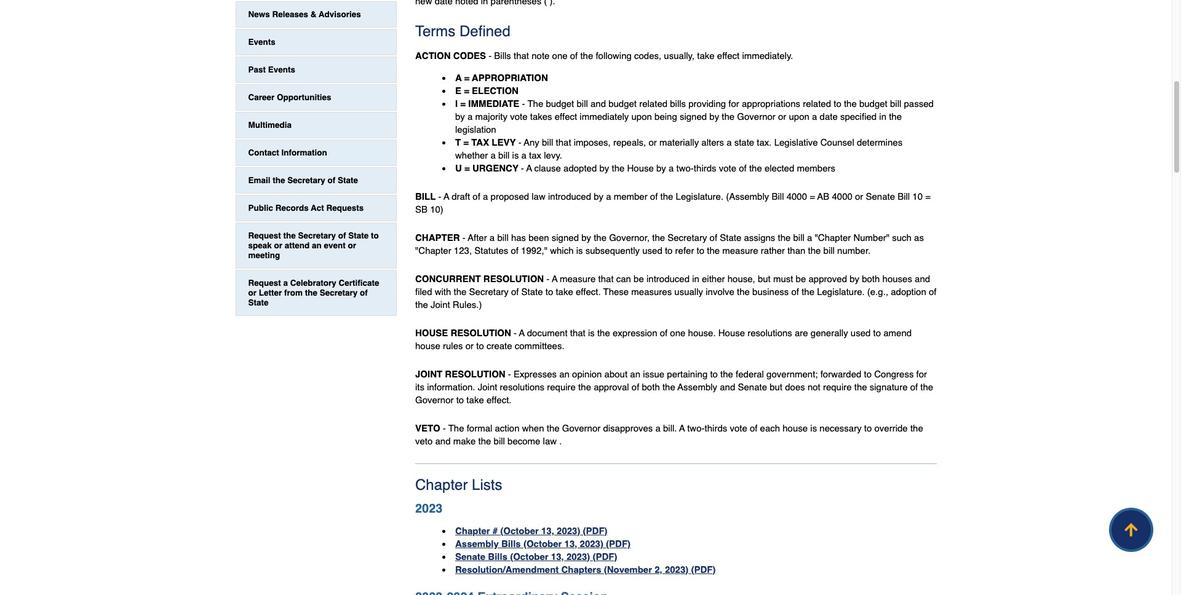 Task type: locate. For each thing, give the bounding box(es) containing it.
usually
[[674, 287, 703, 297]]

an left the opinion at bottom
[[559, 369, 570, 379]]

has
[[511, 232, 526, 243]]

1 vertical spatial the
[[448, 423, 464, 434]]

thirds down alters
[[694, 163, 716, 173]]

resolutions down expresses
[[500, 382, 544, 392]]

that for bill
[[556, 137, 571, 148]]

introduced down the adopted
[[548, 191, 591, 202]]

resolutions
[[748, 328, 792, 338], [500, 382, 544, 392]]

whether
[[455, 150, 488, 160]]

1 vertical spatial one
[[670, 328, 686, 338]]

veto
[[415, 423, 440, 434]]

1 horizontal spatial in
[[879, 111, 886, 122]]

1 horizontal spatial upon
[[789, 111, 809, 122]]

signed
[[680, 111, 707, 122], [552, 232, 579, 243]]

draft
[[452, 191, 470, 202]]

1 horizontal spatial the
[[528, 98, 543, 109]]

1 upon from the left
[[631, 111, 652, 122]]

or left letter
[[248, 288, 257, 298]]

2023) right 2,
[[665, 565, 689, 575]]

- left any
[[518, 137, 521, 148]]

- inside - the budget bill and budget related bills providing for appropriations related to the budget bill passed by a majority vote takes effect immediately upon being signed by the governor or upon a date specified in the legislation
[[522, 98, 525, 109]]

1 bill from the left
[[772, 191, 784, 202]]

both inside - expresses an opinion about an issue pertaining to the federal government; forwarded to congress for its information. joint resolutions require the approval of both the assembly and senate but does not require the signature of the governor to take effect.
[[642, 382, 660, 392]]

0 vertical spatial request
[[248, 231, 281, 240]]

2 vertical spatial resolution
[[445, 369, 505, 379]]

budget up takes
[[546, 98, 574, 109]]

0 horizontal spatial house
[[415, 341, 440, 351]]

two- down - any bill that imposes, repeals, or materially alters a state tax. legislative counsel determines whether a bill is a tax levy.
[[676, 163, 694, 173]]

forwarded
[[820, 369, 861, 379]]

&
[[311, 10, 317, 19]]

that inside - a measure that can be introduced in either house, but must be approved by both houses and filed with the secretary of state to take effect. these measures usually involve the business of the legislature. (e.g., adoption of the joint rules.)
[[598, 274, 614, 284]]

by inside the - a draft of a proposed law introduced by a member of the legislature. (assembly bill 4000 = ab 4000 or senate bill 10 = sb 10)
[[594, 191, 603, 202]]

10
[[913, 191, 923, 202]]

0 vertical spatial used
[[642, 245, 662, 256]]

1 vertical spatial resolution
[[451, 328, 511, 338]]

2 horizontal spatial an
[[630, 369, 640, 379]]

an inside request the secretary of state to speak or attend an event or meeting
[[312, 241, 322, 250]]

in inside - a measure that can be introduced in either house, but must be approved by both houses and filed with the secretary of state to take effect. these measures usually involve the business of the legislature. (e.g., adoption of the joint rules.)
[[692, 274, 699, 284]]

resolutions inside the - a document that is the expression of one house. house resolutions are generally used to amend house rules or to create committees.
[[748, 328, 792, 338]]

one inside the - a document that is the expression of one house. house resolutions are generally used to amend house rules or to create committees.
[[670, 328, 686, 338]]

joint inside - expresses an opinion about an issue pertaining to the federal government; forwarded to congress for its information. joint resolutions require the approval of both the assembly and senate but does not require the signature of the governor to take effect.
[[478, 382, 497, 392]]

by inside - after a bill has been signed by the governor, the secretary of state assigns the bill a "chapter number" such as "chapter 123, statutes of 1992," which is subsequently used to refer to the measure rather than the bill number.
[[581, 232, 591, 243]]

0 horizontal spatial introduced
[[548, 191, 591, 202]]

house down house
[[415, 341, 440, 351]]

by right approved
[[850, 274, 859, 284]]

of inside - the formal action when the governor disapproves a bill. a two-thirds vote of each house is necessary to override the veto and make the bill become law .
[[750, 423, 758, 434]]

- up the committees.
[[514, 328, 517, 338]]

a inside a = appropriation e = election
[[455, 72, 462, 83]]

2023
[[415, 502, 443, 516]]

take inside - expresses an opinion about an issue pertaining to the federal government; forwarded to congress for its information. joint resolutions require the approval of both the assembly and senate but does not require the signature of the governor to take effect.
[[467, 395, 484, 405]]

1 vertical spatial request
[[248, 279, 281, 288]]

1 vertical spatial both
[[642, 382, 660, 392]]

1 require from the left
[[547, 382, 576, 392]]

0 vertical spatial thirds
[[694, 163, 716, 173]]

.
[[559, 436, 562, 446]]

2 request from the top
[[248, 279, 281, 288]]

or down house resolution
[[465, 341, 474, 351]]

0 vertical spatial "chapter
[[815, 232, 851, 243]]

0 horizontal spatial related
[[639, 98, 668, 109]]

of
[[570, 50, 578, 61], [739, 163, 747, 173], [328, 176, 335, 185], [473, 191, 480, 202], [650, 191, 658, 202], [338, 231, 346, 240], [710, 232, 717, 243], [511, 245, 519, 256], [511, 287, 519, 297], [791, 287, 799, 297], [929, 287, 937, 297], [360, 288, 368, 298], [660, 328, 668, 338], [632, 382, 639, 392], [910, 382, 918, 392], [750, 423, 758, 434]]

about
[[604, 369, 628, 379]]

1 vertical spatial for
[[916, 369, 927, 379]]

1 horizontal spatial house
[[718, 328, 745, 338]]

0 horizontal spatial effect.
[[487, 395, 512, 405]]

(assembly
[[726, 191, 769, 202]]

resolution/amendment chapters (november 2, 2023) (pdf) link
[[455, 565, 716, 575]]

vote inside - the budget bill and budget related bills providing for appropriations related to the budget bill passed by a majority vote takes effect immediately upon being signed by the governor or upon a date specified in the legislation
[[510, 111, 528, 122]]

- for joint resolution
[[508, 369, 511, 379]]

1 vertical spatial in
[[692, 274, 699, 284]]

of right expression
[[660, 328, 668, 338]]

0 horizontal spatial both
[[642, 382, 660, 392]]

1 vertical spatial (october
[[523, 539, 562, 549]]

0 vertical spatial the
[[528, 98, 543, 109]]

- for house resolution
[[514, 328, 517, 338]]

and inside - expresses an opinion about an issue pertaining to the federal government; forwarded to congress for its information. joint resolutions require the approval of both the assembly and senate but does not require the signature of the governor to take effect.
[[720, 382, 735, 392]]

introduced up the measures
[[647, 274, 690, 284]]

bills
[[494, 50, 511, 61], [501, 539, 521, 549], [488, 552, 508, 562]]

resolution for concurrent resolution
[[483, 274, 544, 284]]

2,
[[655, 565, 662, 575]]

a inside the - a draft of a proposed law introduced by a member of the legislature. (assembly bill 4000 = ab 4000 or senate bill 10 = sb 10)
[[444, 191, 449, 202]]

to
[[834, 98, 841, 109], [371, 231, 379, 240], [665, 245, 673, 256], [697, 245, 704, 256], [546, 287, 553, 297], [873, 328, 881, 338], [476, 341, 484, 351], [710, 369, 718, 379], [864, 369, 872, 379], [456, 395, 464, 405], [864, 423, 872, 434]]

make
[[453, 436, 476, 446]]

used inside - after a bill has been signed by the governor, the secretary of state assigns the bill a "chapter number" such as "chapter 123, statutes of 1992," which is subsequently used to refer to the measure rather than the bill number.
[[642, 245, 662, 256]]

bills up appropriation
[[494, 50, 511, 61]]

- inside - expresses an opinion about an issue pertaining to the federal government; forwarded to congress for its information. joint resolutions require the approval of both the assembly and senate but does not require the signature of the governor to take effect.
[[508, 369, 511, 379]]

number.
[[837, 245, 871, 256]]

take down which
[[556, 287, 573, 297]]

2 horizontal spatial senate
[[866, 191, 895, 202]]

0 vertical spatial both
[[862, 274, 880, 284]]

2 bill from the left
[[898, 191, 910, 202]]

1 vertical spatial "chapter
[[415, 245, 451, 256]]

such
[[892, 232, 912, 243]]

take right usually,
[[697, 50, 715, 61]]

e
[[455, 85, 461, 96]]

u
[[455, 163, 462, 173]]

2 horizontal spatial governor
[[737, 111, 776, 122]]

1 horizontal spatial senate
[[738, 382, 767, 392]]

1 horizontal spatial used
[[851, 328, 871, 338]]

1 horizontal spatial governor
[[562, 423, 601, 434]]

expresses
[[514, 369, 557, 379]]

1 horizontal spatial both
[[862, 274, 880, 284]]

introduced inside the - a draft of a proposed law introduced by a member of the legislature. (assembly bill 4000 = ab 4000 or senate bill 10 = sb 10)
[[548, 191, 591, 202]]

0 vertical spatial measure
[[722, 245, 758, 256]]

- inside the - a document that is the expression of one house. house resolutions are generally used to amend house rules or to create committees.
[[514, 328, 517, 338]]

request inside request the secretary of state to speak or attend an event or meeting
[[248, 231, 281, 240]]

governor inside - the budget bill and budget related bills providing for appropriations related to the budget bill passed by a majority vote takes effect immediately upon being signed by the governor or upon a date specified in the legislation
[[737, 111, 776, 122]]

0 horizontal spatial bill
[[772, 191, 784, 202]]

the up subsequently
[[594, 232, 607, 243]]

date
[[820, 111, 838, 122]]

2 vertical spatial senate
[[455, 552, 485, 562]]

senate up resolution/amendment
[[455, 552, 485, 562]]

i
[[455, 98, 458, 109]]

0 vertical spatial joint
[[431, 299, 450, 310]]

the left expression
[[597, 328, 610, 338]]

resolutions inside - expresses an opinion about an issue pertaining to the federal government; forwarded to congress for its information. joint resolutions require the approval of both the assembly and senate but does not require the signature of the governor to take effect.
[[500, 382, 544, 392]]

2 vertical spatial governor
[[562, 423, 601, 434]]

used right generally
[[851, 328, 871, 338]]

#
[[493, 526, 498, 536]]

of inside the - a document that is the expression of one house. house resolutions are generally used to amend house rules or to create committees.
[[660, 328, 668, 338]]

1 vertical spatial senate
[[738, 382, 767, 392]]

action codes - bills that note one of the following codes, usually, take effect immediately.
[[415, 50, 793, 61]]

measure down assigns
[[722, 245, 758, 256]]

multimedia
[[248, 120, 292, 130]]

one left house.
[[670, 328, 686, 338]]

1 be from the left
[[634, 274, 644, 284]]

2 horizontal spatial budget
[[859, 98, 888, 109]]

1 request from the top
[[248, 231, 281, 240]]

or
[[778, 111, 786, 122], [649, 137, 657, 148], [855, 191, 863, 202], [274, 241, 282, 250], [348, 241, 356, 250], [248, 288, 257, 298], [465, 341, 474, 351]]

election
[[472, 85, 519, 96]]

0 horizontal spatial assembly
[[455, 539, 499, 549]]

(october
[[500, 526, 539, 536], [523, 539, 562, 549], [510, 552, 549, 562]]

effect. inside - a measure that can be introduced in either house, but must be approved by both houses and filed with the secretary of state to take effect. these measures usually involve the business of the legislature. (e.g., adoption of the joint rules.)
[[576, 287, 601, 297]]

1 vertical spatial bills
[[501, 539, 521, 549]]

legislature. left (assembly
[[676, 191, 724, 202]]

0 vertical spatial 13,
[[541, 526, 554, 536]]

two-
[[676, 163, 694, 173], [687, 423, 705, 434]]

senate inside - expresses an opinion about an issue pertaining to the federal government; forwarded to congress for its information. joint resolutions require the approval of both the assembly and senate but does not require the signature of the governor to take effect.
[[738, 382, 767, 392]]

governor down its in the bottom left of the page
[[415, 395, 454, 405]]

thirds inside - the formal action when the governor disapproves a bill. a two-thirds vote of each house is necessary to override the veto and make the bill become law .
[[705, 423, 727, 434]]

request
[[248, 231, 281, 240], [248, 279, 281, 288]]

immediate
[[468, 98, 519, 109]]

bill left the passed
[[890, 98, 901, 109]]

0 horizontal spatial joint
[[431, 299, 450, 310]]

secretary inside - after a bill has been signed by the governor, the secretary of state assigns the bill a "chapter number" such as "chapter 123, statutes of 1992," which is subsequently used to refer to the measure rather than the bill number.
[[668, 232, 707, 243]]

by down i
[[455, 111, 465, 122]]

codes,
[[634, 50, 661, 61]]

joint
[[431, 299, 450, 310], [478, 382, 497, 392]]

1 horizontal spatial take
[[556, 287, 573, 297]]

1 vertical spatial governor
[[415, 395, 454, 405]]

2 upon from the left
[[789, 111, 809, 122]]

or inside - any bill that imposes, repeals, or materially alters a state tax. legislative counsel determines whether a bill is a tax levy.
[[649, 137, 657, 148]]

by left member
[[594, 191, 603, 202]]

proposed
[[491, 191, 529, 202]]

- inside - any bill that imposes, repeals, or materially alters a state tax. legislative counsel determines whether a bill is a tax levy.
[[518, 137, 521, 148]]

- for veto
[[443, 423, 446, 434]]

of down concurrent resolution
[[511, 287, 519, 297]]

0 horizontal spatial require
[[547, 382, 576, 392]]

0 vertical spatial house
[[415, 341, 440, 351]]

0 horizontal spatial 4000
[[787, 191, 807, 202]]

terms
[[415, 23, 455, 40]]

0 horizontal spatial house
[[627, 163, 654, 173]]

that for measure
[[598, 274, 614, 284]]

= down codes
[[464, 72, 470, 83]]

1 vertical spatial chapter
[[455, 526, 490, 536]]

assembly bills (october 13, 2023) (pdf) link
[[455, 539, 631, 549]]

(october up senate bills (october 13, 2023) (pdf) link
[[523, 539, 562, 549]]

- inside - a measure that can be introduced in either house, but must be approved by both houses and filed with the secretary of state to take effect. these measures usually involve the business of the legislature. (e.g., adoption of the joint rules.)
[[546, 274, 550, 284]]

measure inside - a measure that can be introduced in either house, but must be approved by both houses and filed with the secretary of state to take effect. these measures usually involve the business of the legislature. (e.g., adoption of the joint rules.)
[[560, 274, 596, 284]]

chapter # (october 13, 2023) (pdf) assembly bills (october 13, 2023) (pdf) senate bills (october 13, 2023) (pdf) resolution/amendment chapters (november 2, 2023) (pdf)
[[455, 526, 716, 575]]

0 vertical spatial signed
[[680, 111, 707, 122]]

1 vertical spatial take
[[556, 287, 573, 297]]

1 vertical spatial introduced
[[647, 274, 690, 284]]

with
[[435, 287, 451, 297]]

request inside the request a celebratory certificate or letter from the secretary of state
[[248, 279, 281, 288]]

- a draft of a proposed law introduced by a member of the legislature. (assembly bill 4000 = ab 4000 or senate bill 10 = sb 10)
[[415, 191, 931, 215]]

a
[[455, 72, 462, 83], [526, 163, 532, 173], [444, 191, 449, 202], [552, 274, 558, 284], [519, 328, 525, 338], [679, 423, 685, 434]]

chapter inside chapter # (october 13, 2023) (pdf) assembly bills (october 13, 2023) (pdf) senate bills (october 13, 2023) (pdf) resolution/amendment chapters (november 2, 2023) (pdf)
[[455, 526, 490, 536]]

1 vertical spatial thirds
[[705, 423, 727, 434]]

resolution
[[483, 274, 544, 284], [451, 328, 511, 338], [445, 369, 505, 379]]

house
[[627, 163, 654, 173], [718, 328, 745, 338]]

the inside - the formal action when the governor disapproves a bill. a two-thirds vote of each house is necessary to override the veto and make the bill become law .
[[448, 423, 464, 434]]

budget up specified
[[859, 98, 888, 109]]

2 horizontal spatial take
[[697, 50, 715, 61]]

related
[[639, 98, 668, 109], [803, 98, 831, 109]]

levy.
[[544, 150, 562, 160]]

a left the bill.
[[655, 423, 661, 434]]

an left event
[[312, 241, 322, 250]]

chapter left #
[[455, 526, 490, 536]]

0 horizontal spatial senate
[[455, 552, 485, 562]]

to up date at the top of the page
[[834, 98, 841, 109]]

joint down joint resolution
[[478, 382, 497, 392]]

to inside - a measure that can be introduced in either house, but must be approved by both houses and filed with the secretary of state to take effect. these measures usually involve the business of the legislature. (e.g., adoption of the joint rules.)
[[546, 287, 553, 297]]

a inside - a measure that can be introduced in either house, but must be approved by both houses and filed with the secretary of state to take effect. these measures usually involve the business of the legislature. (e.g., adoption of the joint rules.)
[[552, 274, 558, 284]]

0 vertical spatial effect.
[[576, 287, 601, 297]]

chapter
[[415, 477, 468, 494], [455, 526, 490, 536]]

that
[[514, 50, 529, 61], [556, 137, 571, 148], [598, 274, 614, 284], [570, 328, 586, 338]]

= right e on the top of page
[[464, 85, 469, 96]]

1 horizontal spatial effect
[[717, 50, 740, 61]]

0 vertical spatial one
[[552, 50, 568, 61]]

that up these
[[598, 274, 614, 284]]

bill down levy
[[498, 150, 510, 160]]

is inside - after a bill has been signed by the governor, the secretary of state assigns the bill a "chapter number" such as "chapter 123, statutes of 1992," which is subsequently used to refer to the measure rather than the bill number.
[[576, 245, 583, 256]]

1 horizontal spatial joint
[[478, 382, 497, 392]]

2 vertical spatial (october
[[510, 552, 549, 562]]

0 horizontal spatial governor
[[415, 395, 454, 405]]

the for formal
[[448, 423, 464, 434]]

i = immediate
[[455, 98, 519, 109]]

a down which
[[552, 274, 558, 284]]

both
[[862, 274, 880, 284], [642, 382, 660, 392]]

contact information link
[[236, 140, 396, 165]]

"chapter up number.
[[815, 232, 851, 243]]

legislation
[[455, 124, 496, 135]]

1 vertical spatial signed
[[552, 232, 579, 243]]

is down levy
[[512, 150, 519, 160]]

0 vertical spatial two-
[[676, 163, 694, 173]]

a right the bill.
[[679, 423, 685, 434]]

state down letter
[[248, 298, 269, 307]]

governor inside - the formal action when the governor disapproves a bill. a two-thirds vote of each house is necessary to override the veto and make the bill become law .
[[562, 423, 601, 434]]

effect.
[[576, 287, 601, 297], [487, 395, 512, 405]]

- inside the - a draft of a proposed law introduced by a member of the legislature. (assembly bill 4000 = ab 4000 or senate bill 10 = sb 10)
[[438, 191, 441, 202]]

to left amend
[[873, 328, 881, 338]]

assembly down pertaining
[[678, 382, 717, 392]]

4000 left ab
[[787, 191, 807, 202]]

"chapter
[[815, 232, 851, 243], [415, 245, 451, 256]]

0 vertical spatial but
[[758, 274, 771, 284]]

senate left 10
[[866, 191, 895, 202]]

1 budget from the left
[[546, 98, 574, 109]]

0 vertical spatial vote
[[510, 111, 528, 122]]

0 vertical spatial events
[[248, 37, 275, 47]]

vote inside - the formal action when the governor disapproves a bill. a two-thirds vote of each house is necessary to override the veto and make the bill become law .
[[730, 423, 747, 434]]

1 vertical spatial used
[[851, 328, 871, 338]]

1 4000 from the left
[[787, 191, 807, 202]]

the
[[580, 50, 593, 61], [844, 98, 857, 109], [722, 111, 735, 122], [889, 111, 902, 122], [612, 163, 625, 173], [749, 163, 762, 173], [273, 176, 285, 185], [660, 191, 673, 202], [283, 231, 296, 240], [594, 232, 607, 243], [652, 232, 665, 243], [778, 232, 791, 243], [707, 245, 720, 256], [808, 245, 821, 256], [454, 287, 467, 297], [737, 287, 750, 297], [802, 287, 814, 297], [305, 288, 317, 298], [415, 299, 428, 310], [597, 328, 610, 338], [720, 369, 733, 379], [578, 382, 591, 392], [662, 382, 675, 392], [854, 382, 867, 392], [920, 382, 933, 392], [547, 423, 560, 434], [910, 423, 923, 434], [478, 436, 491, 446]]

effect. up action
[[487, 395, 512, 405]]

veto
[[415, 436, 433, 446]]

for inside - the budget bill and budget related bills providing for appropriations related to the budget bill passed by a majority vote takes effect immediately upon being signed by the governor or upon a date specified in the legislation
[[729, 98, 739, 109]]

vote
[[510, 111, 528, 122], [719, 163, 736, 173], [730, 423, 747, 434]]

is inside - the formal action when the governor disapproves a bill. a two-thirds vote of each house is necessary to override the veto and make the bill become law .
[[810, 423, 817, 434]]

than
[[788, 245, 805, 256]]

legislature. inside the - a draft of a proposed law introduced by a member of the legislature. (assembly bill 4000 = ab 4000 or senate bill 10 = sb 10)
[[676, 191, 724, 202]]

chapter for chapter # (october 13, 2023) (pdf) assembly bills (october 13, 2023) (pdf) senate bills (october 13, 2023) (pdf) resolution/amendment chapters (november 2, 2023) (pdf)
[[455, 526, 490, 536]]

0 vertical spatial in
[[879, 111, 886, 122]]

specified
[[840, 111, 877, 122]]

legislature.
[[676, 191, 724, 202], [817, 287, 865, 297]]

0 horizontal spatial for
[[729, 98, 739, 109]]

- for i = immediate
[[522, 98, 525, 109]]

assembly inside - expresses an opinion about an issue pertaining to the federal government; forwarded to congress for its information. joint resolutions require the approval of both the assembly and senate but does not require the signature of the governor to take effect.
[[678, 382, 717, 392]]

1 horizontal spatial legislature.
[[817, 287, 865, 297]]

the for budget
[[528, 98, 543, 109]]

= right 10
[[925, 191, 931, 202]]

or down appropriations
[[778, 111, 786, 122]]

13, up the assembly bills (october 13, 2023) (pdf) link
[[541, 526, 554, 536]]

of down must
[[791, 287, 799, 297]]

1 horizontal spatial budget
[[608, 98, 637, 109]]

expression
[[613, 328, 657, 338]]

related up being
[[639, 98, 668, 109]]

law right proposed
[[532, 191, 546, 202]]

request up speak
[[248, 231, 281, 240]]

1 horizontal spatial one
[[670, 328, 686, 338]]

houses
[[882, 274, 912, 284]]

"chapter down chapter
[[415, 245, 451, 256]]

0 horizontal spatial budget
[[546, 98, 574, 109]]

1 horizontal spatial "chapter
[[815, 232, 851, 243]]

both up (e.g.,
[[862, 274, 880, 284]]

0 vertical spatial senate
[[866, 191, 895, 202]]

but inside - a measure that can be introduced in either house, but must be approved by both houses and filed with the secretary of state to take effect. these measures usually involve the business of the legislature. (e.g., adoption of the joint rules.)
[[758, 274, 771, 284]]

is right which
[[576, 245, 583, 256]]

1 horizontal spatial effect.
[[576, 287, 601, 297]]

vote down alters
[[719, 163, 736, 173]]

resolution for house resolution
[[451, 328, 511, 338]]

does
[[785, 382, 805, 392]]

request for from
[[248, 279, 281, 288]]

joint
[[415, 369, 442, 379]]

2 be from the left
[[796, 274, 806, 284]]

law
[[532, 191, 546, 202], [543, 436, 557, 446]]

1 vertical spatial assembly
[[455, 539, 499, 549]]

- the formal action when the governor disapproves a bill. a two-thirds vote of each house is necessary to override the veto and make the bill become law .
[[415, 423, 923, 446]]

0 horizontal spatial measure
[[560, 274, 596, 284]]

0 horizontal spatial one
[[552, 50, 568, 61]]

0 vertical spatial for
[[729, 98, 739, 109]]

news releases & advisories
[[248, 10, 361, 19]]

a inside - the formal action when the governor disapproves a bill. a two-thirds vote of each house is necessary to override the veto and make the bill become law .
[[655, 423, 661, 434]]

that right document
[[570, 328, 586, 338]]

0 vertical spatial introduced
[[548, 191, 591, 202]]

0 horizontal spatial in
[[692, 274, 699, 284]]

- inside - the formal action when the governor disapproves a bill. a two-thirds vote of each house is necessary to override the veto and make the bill become law .
[[443, 423, 446, 434]]

measure
[[722, 245, 758, 256], [560, 274, 596, 284]]

committees.
[[515, 341, 564, 351]]

signed inside - the budget bill and budget related bills providing for appropriations related to the budget bill passed by a majority vote takes effect immediately upon being signed by the governor or upon a date specified in the legislation
[[680, 111, 707, 122]]

0 horizontal spatial legislature.
[[676, 191, 724, 202]]

legislature. inside - a measure that can be introduced in either house, but must be approved by both houses and filed with the secretary of state to take effect. these measures usually involve the business of the legislature. (e.g., adoption of the joint rules.)
[[817, 287, 865, 297]]

the inside the request a celebratory certificate or letter from the secretary of state
[[305, 288, 317, 298]]

- inside - after a bill has been signed by the governor, the secretary of state assigns the bill a "chapter number" such as "chapter 123, statutes of 1992," which is subsequently used to refer to the measure rather than the bill number.
[[462, 232, 465, 243]]

=
[[464, 72, 470, 83], [464, 85, 469, 96], [460, 98, 466, 109], [463, 137, 469, 148], [464, 163, 470, 173], [810, 191, 815, 202], [925, 191, 931, 202]]

the down house,
[[737, 287, 750, 297]]

in up the usually
[[692, 274, 699, 284]]

or right ab
[[855, 191, 863, 202]]

resolution/amendment
[[455, 565, 559, 575]]

request up letter
[[248, 279, 281, 288]]

1 horizontal spatial require
[[823, 382, 852, 392]]

law left .
[[543, 436, 557, 446]]

request the secretary of state to speak or attend an event or meeting link
[[236, 223, 396, 268]]

secretary up public records act requests
[[287, 176, 325, 185]]

0 vertical spatial governor
[[737, 111, 776, 122]]

a up the committees.
[[519, 328, 525, 338]]

1 vertical spatial law
[[543, 436, 557, 446]]

both inside - a measure that can be introduced in either house, but must be approved by both houses and filed with the secretary of state to take effect. these measures usually involve the business of the legislature. (e.g., adoption of the joint rules.)
[[862, 274, 880, 284]]

bill
[[772, 191, 784, 202], [898, 191, 910, 202]]

the inside request the secretary of state to speak or attend an event or meeting
[[283, 231, 296, 240]]

of inside the request a celebratory certificate or letter from the secretary of state
[[360, 288, 368, 298]]

that inside the - a document that is the expression of one house. house resolutions are generally used to amend house rules or to create committees.
[[570, 328, 586, 338]]

the inside - the budget bill and budget related bills providing for appropriations related to the budget bill passed by a majority vote takes effect immediately upon being signed by the governor or upon a date specified in the legislation
[[528, 98, 543, 109]]

introduced inside - a measure that can be introduced in either house, but must be approved by both houses and filed with the secretary of state to take effect. these measures usually involve the business of the legislature. (e.g., adoption of the joint rules.)
[[647, 274, 690, 284]]

an
[[312, 241, 322, 250], [559, 369, 570, 379], [630, 369, 640, 379]]

bill down elected
[[772, 191, 784, 202]]

0 horizontal spatial upon
[[631, 111, 652, 122]]

0 horizontal spatial take
[[467, 395, 484, 405]]

passed
[[904, 98, 934, 109]]

2 budget from the left
[[608, 98, 637, 109]]

1 horizontal spatial related
[[803, 98, 831, 109]]

1 horizontal spatial resolutions
[[748, 328, 792, 338]]

0 horizontal spatial the
[[448, 423, 464, 434]]

signature
[[870, 382, 908, 392]]

assigns
[[744, 232, 775, 243]]

take down information.
[[467, 395, 484, 405]]

introduced
[[548, 191, 591, 202], [647, 274, 690, 284]]

assembly down #
[[455, 539, 499, 549]]



Task type: vqa. For each thing, say whether or not it's contained in the screenshot.


Task type: describe. For each thing, give the bounding box(es) containing it.
override
[[874, 423, 908, 434]]

information
[[281, 148, 327, 157]]

immediately.
[[742, 50, 793, 61]]

become
[[508, 436, 540, 446]]

the down forwarded
[[854, 382, 867, 392]]

2 vertical spatial bills
[[488, 552, 508, 562]]

takes
[[530, 111, 552, 122]]

of up requests
[[328, 176, 335, 185]]

senate inside the - a draft of a proposed law introduced by a member of the legislature. (assembly bill 4000 = ab 4000 or senate bill 10 = sb 10)
[[866, 191, 895, 202]]

the down approved
[[802, 287, 814, 297]]

state inside request the secretary of state to speak or attend an event or meeting
[[348, 231, 369, 240]]

necessary
[[820, 423, 862, 434]]

state inside - after a bill has been signed by the governor, the secretary of state assigns the bill a "chapter number" such as "chapter 123, statutes of 1992," which is subsequently used to refer to the measure rather than the bill number.
[[720, 232, 741, 243]]

ab
[[817, 191, 829, 202]]

is inside - any bill that imposes, repeals, or materially alters a state tax. legislative counsel determines whether a bill is a tax levy.
[[512, 150, 519, 160]]

two- inside - the formal action when the governor disapproves a bill. a two-thirds vote of each house is necessary to override the veto and make the bill become law .
[[687, 423, 705, 434]]

joint inside - a measure that can be introduced in either house, but must be approved by both houses and filed with the secretary of state to take effect. these measures usually involve the business of the legislature. (e.g., adoption of the joint rules.)
[[431, 299, 450, 310]]

the up .
[[547, 423, 560, 434]]

of down congress
[[910, 382, 918, 392]]

been
[[529, 232, 549, 243]]

releases
[[272, 10, 308, 19]]

of right draft
[[473, 191, 480, 202]]

a down - any bill that imposes, repeals, or materially alters a state tax. legislative counsel determines whether a bill is a tax levy.
[[669, 163, 674, 173]]

- the budget bill and budget related bills providing for appropriations related to the budget bill passed by a majority vote takes effect immediately upon being signed by the governor or upon a date specified in the legislation
[[455, 98, 934, 135]]

the left elected
[[749, 163, 762, 173]]

a down tax
[[526, 163, 532, 173]]

the inside the - a document that is the expression of one house. house resolutions are generally used to amend house rules or to create committees.
[[597, 328, 610, 338]]

the down 'issue'
[[662, 382, 675, 392]]

to inside request the secretary of state to speak or attend an event or meeting
[[371, 231, 379, 240]]

law inside - the formal action when the governor disapproves a bill. a two-thirds vote of each house is necessary to override the veto and make the bill become law .
[[543, 436, 557, 446]]

involve
[[706, 287, 734, 297]]

the right governor,
[[652, 232, 665, 243]]

effect inside - the budget bill and budget related bills providing for appropriations related to the budget bill passed by a majority vote takes effect immediately upon being signed by the governor or upon a date specified in the legislation
[[555, 111, 577, 122]]

for inside - expresses an opinion about an issue pertaining to the federal government; forwarded to congress for its information. joint resolutions require the approval of both the assembly and senate but does not require the signature of the governor to take effect.
[[916, 369, 927, 379]]

2023) up resolution/amendment chapters (november 2, 2023) (pdf) link
[[580, 539, 603, 549]]

by down - any bill that imposes, repeals, or materially alters a state tax. legislative counsel determines whether a bill is a tax levy.
[[656, 163, 666, 173]]

generally
[[811, 328, 848, 338]]

elected
[[765, 163, 794, 173]]

governor,
[[609, 232, 650, 243]]

the right the override
[[910, 423, 923, 434]]

the up the rather
[[778, 232, 791, 243]]

concurrent
[[415, 274, 481, 284]]

assembly inside chapter # (october 13, 2023) (pdf) assembly bills (october 13, 2023) (pdf) senate bills (october 13, 2023) (pdf) resolution/amendment chapters (november 2, 2023) (pdf)
[[455, 539, 499, 549]]

pertaining
[[667, 369, 708, 379]]

past events
[[248, 65, 295, 74]]

the up either
[[707, 245, 720, 256]]

to right refer
[[697, 245, 704, 256]]

meeting
[[248, 251, 280, 260]]

legislative
[[774, 137, 818, 148]]

t = tax levy
[[455, 137, 516, 148]]

of down state
[[739, 163, 747, 173]]

the down the opinion at bottom
[[578, 382, 591, 392]]

requests
[[326, 204, 364, 213]]

the down repeals,
[[612, 163, 625, 173]]

each
[[760, 423, 780, 434]]

in inside - the budget bill and budget related bills providing for appropriations related to the budget bill passed by a majority vote takes effect immediately upon being signed by the governor or upon a date specified in the legislation
[[879, 111, 886, 122]]

clause
[[534, 163, 561, 173]]

- for bill
[[438, 191, 441, 202]]

letter
[[259, 288, 282, 298]]

codes
[[453, 50, 486, 61]]

the right the signature at right
[[920, 382, 933, 392]]

2 4000 from the left
[[832, 191, 853, 202]]

the left federal
[[720, 369, 733, 379]]

used inside the - a document that is the expression of one house. house resolutions are generally used to amend house rules or to create committees.
[[851, 328, 871, 338]]

imposes,
[[574, 137, 611, 148]]

- for concurrent resolution
[[546, 274, 550, 284]]

celebratory
[[290, 279, 336, 288]]

a up legislation
[[468, 111, 473, 122]]

from
[[284, 288, 303, 298]]

the up specified
[[844, 98, 857, 109]]

2 vertical spatial 13,
[[551, 552, 564, 562]]

past events link
[[236, 57, 396, 82]]

signed inside - after a bill has been signed by the governor, the secretary of state assigns the bill a "chapter number" such as "chapter 123, statutes of 1992," which is subsequently used to refer to the measure rather than the bill number.
[[552, 232, 579, 243]]

rules.)
[[453, 299, 482, 310]]

speak
[[248, 241, 272, 250]]

which
[[550, 245, 574, 256]]

chapter # (october 13, 2023) (pdf) link
[[455, 526, 608, 536]]

2 require from the left
[[823, 382, 852, 392]]

bill up the immediately
[[577, 98, 588, 109]]

- right codes
[[489, 50, 492, 61]]

or right event
[[348, 241, 356, 250]]

or inside the - a draft of a proposed law introduced by a member of the legislature. (assembly bill 4000 = ab 4000 or senate bill 10 = sb 10)
[[855, 191, 863, 202]]

0 vertical spatial bills
[[494, 50, 511, 61]]

filed
[[415, 287, 432, 297]]

the right email
[[273, 176, 285, 185]]

career
[[248, 93, 275, 102]]

terms defined
[[415, 23, 510, 40]]

immediately
[[580, 111, 629, 122]]

house inside the - a document that is the expression of one house. house resolutions are generally used to amend house rules or to create committees.
[[718, 328, 745, 338]]

to inside - the budget bill and budget related bills providing for appropriations related to the budget bill passed by a majority vote takes effect immediately upon being signed by the governor or upon a date specified in the legislation
[[834, 98, 841, 109]]

to inside - the formal action when the governor disapproves a bill. a two-thirds vote of each house is necessary to override the veto and make the bill become law .
[[864, 423, 872, 434]]

state up requests
[[338, 176, 358, 185]]

measures
[[631, 287, 672, 297]]

secretary inside - a measure that can be introduced in either house, but must be approved by both houses and filed with the secretary of state to take effect. these measures usually involve the business of the legislature. (e.g., adoption of the joint rules.)
[[469, 287, 509, 297]]

a left date at the top of the page
[[812, 111, 817, 122]]

a left proposed
[[483, 191, 488, 202]]

email the secretary of state link
[[236, 168, 396, 193]]

as
[[914, 232, 924, 243]]

a up approved
[[807, 232, 812, 243]]

or inside the request a celebratory certificate or letter from the secretary of state
[[248, 288, 257, 298]]

or up meeting
[[274, 241, 282, 250]]

of right adoption
[[929, 287, 937, 297]]

bill left has
[[497, 232, 509, 243]]

the down filed
[[415, 299, 428, 310]]

take inside - a measure that can be introduced in either house, but must be approved by both houses and filed with the secretary of state to take effect. these measures usually involve the business of the legislature. (e.g., adoption of the joint rules.)
[[556, 287, 573, 297]]

by right the adopted
[[599, 163, 609, 173]]

and inside - the budget bill and budget related bills providing for appropriations related to the budget bill passed by a majority vote takes effect immediately upon being signed by the governor or upon a date specified in the legislation
[[591, 98, 606, 109]]

of right approval
[[632, 382, 639, 392]]

or inside the - a document that is the expression of one house. house resolutions are generally used to amend house rules or to create committees.
[[465, 341, 474, 351]]

house,
[[728, 274, 755, 284]]

= right 'u' at the top of page
[[464, 163, 470, 173]]

state inside the request a celebratory certificate or letter from the secretary of state
[[248, 298, 269, 307]]

action
[[415, 50, 451, 61]]

that for document
[[570, 328, 586, 338]]

- for t = tax levy
[[518, 137, 521, 148]]

that left note
[[514, 50, 529, 61]]

materially
[[659, 137, 699, 148]]

subsequently
[[585, 245, 640, 256]]

urgency
[[472, 163, 518, 173]]

to left create
[[476, 341, 484, 351]]

the down providing
[[722, 111, 735, 122]]

chapter for chapter lists
[[415, 477, 468, 494]]

effect. inside - expresses an opinion about an issue pertaining to the federal government; forwarded to congress for its information. joint resolutions require the approval of both the assembly and senate but does not require the signature of the governor to take effect.
[[487, 395, 512, 405]]

the up the rules.)
[[454, 287, 467, 297]]

- a document that is the expression of one house. house resolutions are generally used to amend house rules or to create committees.
[[415, 328, 912, 351]]

email
[[248, 176, 270, 185]]

1 related from the left
[[639, 98, 668, 109]]

following
[[596, 50, 632, 61]]

house
[[415, 328, 448, 338]]

measure inside - after a bill has been signed by the governor, the secretary of state assigns the bill a "chapter number" such as "chapter 123, statutes of 1992," which is subsequently used to refer to the measure rather than the bill number.
[[722, 245, 758, 256]]

- a measure that can be introduced in either house, but must be approved by both houses and filed with the secretary of state to take effect. these measures usually involve the business of the legislature. (e.g., adoption of the joint rules.)
[[415, 274, 937, 310]]

a left state
[[727, 137, 732, 148]]

a inside the - a document that is the expression of one house. house resolutions are generally used to amend house rules or to create committees.
[[519, 328, 525, 338]]

3 budget from the left
[[859, 98, 888, 109]]

career opportunities
[[248, 93, 331, 102]]

tax.
[[757, 137, 772, 148]]

advisories
[[319, 10, 361, 19]]

secretary inside request the secretary of state to speak or attend an event or meeting
[[298, 231, 336, 240]]

a left tax
[[521, 150, 527, 160]]

1992,"
[[521, 245, 547, 256]]

state inside - a measure that can be introduced in either house, but must be approved by both houses and filed with the secretary of state to take effect. these measures usually involve the business of the legislature. (e.g., adoption of the joint rules.)
[[521, 287, 543, 297]]

to up the signature at right
[[864, 369, 872, 379]]

the inside the - a draft of a proposed law introduced by a member of the legislature. (assembly bill 4000 = ab 4000 or senate bill 10 = sb 10)
[[660, 191, 673, 202]]

senate inside chapter # (october 13, 2023) (pdf) assembly bills (october 13, 2023) (pdf) senate bills (october 13, 2023) (pdf) resolution/amendment chapters (november 2, 2023) (pdf)
[[455, 552, 485, 562]]

disapproves
[[603, 423, 653, 434]]

house inside - the formal action when the governor disapproves a bill. a two-thirds vote of each house is necessary to override the veto and make the bill become law .
[[783, 423, 808, 434]]

news
[[248, 10, 270, 19]]

refer
[[675, 245, 694, 256]]

act
[[311, 204, 324, 213]]

congress
[[874, 369, 914, 379]]

rules
[[443, 341, 463, 351]]

adoption
[[891, 287, 926, 297]]

a up statutes
[[490, 232, 495, 243]]

to right pertaining
[[710, 369, 718, 379]]

house resolution
[[415, 328, 511, 338]]

by inside - a measure that can be introduced in either house, but must be approved by both houses and filed with the secretary of state to take effect. these measures usually involve the business of the legislature. (e.g., adoption of the joint rules.)
[[850, 274, 859, 284]]

concurrent resolution
[[415, 274, 544, 284]]

2023) up the assembly bills (october 13, 2023) (pdf) link
[[557, 526, 580, 536]]

by down providing
[[709, 111, 719, 122]]

to down information.
[[456, 395, 464, 405]]

= right t
[[463, 137, 469, 148]]

is inside the - a document that is the expression of one house. house resolutions are generally used to amend house rules or to create committees.
[[588, 328, 595, 338]]

multimedia link
[[236, 112, 396, 138]]

0 vertical spatial (october
[[500, 526, 539, 536]]

0 horizontal spatial "chapter
[[415, 245, 451, 256]]

chapter lists
[[415, 477, 502, 494]]

law inside the - a draft of a proposed law introduced by a member of the legislature. (assembly bill 4000 = ab 4000 or senate bill 10 = sb 10)
[[532, 191, 546, 202]]

chapters
[[561, 565, 601, 575]]

- after a bill has been signed by the governor, the secretary of state assigns the bill a "chapter number" such as "chapter 123, statutes of 1992," which is subsequently used to refer to the measure rather than the bill number.
[[415, 232, 924, 256]]

secretary inside the request a celebratory certificate or letter from the secretary of state
[[320, 288, 358, 298]]

and inside - the formal action when the governor disapproves a bill. a two-thirds vote of each house is necessary to override the veto and make the bill become law .
[[435, 436, 451, 446]]

career opportunities link
[[236, 85, 396, 110]]

- for chapter
[[462, 232, 465, 243]]

a up urgency
[[491, 150, 496, 160]]

are
[[795, 328, 808, 338]]

governor inside - expresses an opinion about an issue pertaining to the federal government; forwarded to congress for its information. joint resolutions require the approval of both the assembly and senate but does not require the signature of the governor to take effect.
[[415, 395, 454, 405]]

lists
[[472, 477, 502, 494]]

= left ab
[[810, 191, 815, 202]]

of right member
[[650, 191, 658, 202]]

records
[[275, 204, 309, 213]]

resolution for joint resolution
[[445, 369, 505, 379]]

bill inside - the formal action when the governor disapproves a bill. a two-thirds vote of each house is necessary to override the veto and make the bill become law .
[[494, 436, 505, 446]]

a inside - the formal action when the governor disapproves a bill. a two-thirds vote of each house is necessary to override the veto and make the bill become law .
[[679, 423, 685, 434]]

joint resolution
[[415, 369, 508, 379]]

government;
[[767, 369, 818, 379]]

t
[[455, 137, 461, 148]]

bill up levy.
[[542, 137, 553, 148]]

action
[[495, 423, 520, 434]]

10)
[[430, 204, 443, 215]]

to left refer
[[665, 245, 673, 256]]

bill.
[[663, 423, 677, 434]]

levy
[[492, 137, 516, 148]]

= right i
[[460, 98, 466, 109]]

after
[[468, 232, 487, 243]]

appropriations
[[742, 98, 800, 109]]

2023) up chapters
[[567, 552, 590, 562]]

and inside - a measure that can be introduced in either house, but must be approved by both houses and filed with the secretary of state to take effect. these measures usually involve the business of the legislature. (e.g., adoption of the joint rules.)
[[915, 274, 930, 284]]

member
[[614, 191, 648, 202]]

the down formal
[[478, 436, 491, 446]]

1 vertical spatial vote
[[719, 163, 736, 173]]

the right than
[[808, 245, 821, 256]]

the left following
[[580, 50, 593, 61]]

or inside - the budget bill and budget related bills providing for appropriations related to the budget bill passed by a majority vote takes effect immediately upon being signed by the governor or upon a date specified in the legislation
[[778, 111, 786, 122]]

a = appropriation e = election
[[455, 72, 548, 96]]

members
[[797, 163, 835, 173]]

1 vertical spatial 13,
[[564, 539, 577, 549]]

a inside the request a celebratory certificate or letter from the secretary of state
[[283, 279, 288, 288]]

a left member
[[606, 191, 611, 202]]

of up either
[[710, 232, 717, 243]]

of right note
[[570, 50, 578, 61]]

the up the determines
[[889, 111, 902, 122]]

of down has
[[511, 245, 519, 256]]

sb
[[415, 204, 428, 215]]

bill up than
[[793, 232, 805, 243]]

bill left number.
[[823, 245, 835, 256]]

opportunities
[[277, 93, 331, 102]]

- expresses an opinion about an issue pertaining to the federal government; forwarded to congress for its information. joint resolutions require the approval of both the assembly and senate but does not require the signature of the governor to take effect.
[[415, 369, 933, 405]]

1 horizontal spatial an
[[559, 369, 570, 379]]

house inside the - a document that is the expression of one house. house resolutions are generally used to amend house rules or to create committees.
[[415, 341, 440, 351]]

request for speak
[[248, 231, 281, 240]]

2 related from the left
[[803, 98, 831, 109]]

- left clause
[[521, 163, 524, 173]]

1 vertical spatial events
[[268, 65, 295, 74]]

of inside request the secretary of state to speak or attend an event or meeting
[[338, 231, 346, 240]]

but inside - expresses an opinion about an issue pertaining to the federal government; forwarded to congress for its information. joint resolutions require the approval of both the assembly and senate but does not require the signature of the governor to take effect.
[[770, 382, 783, 392]]



